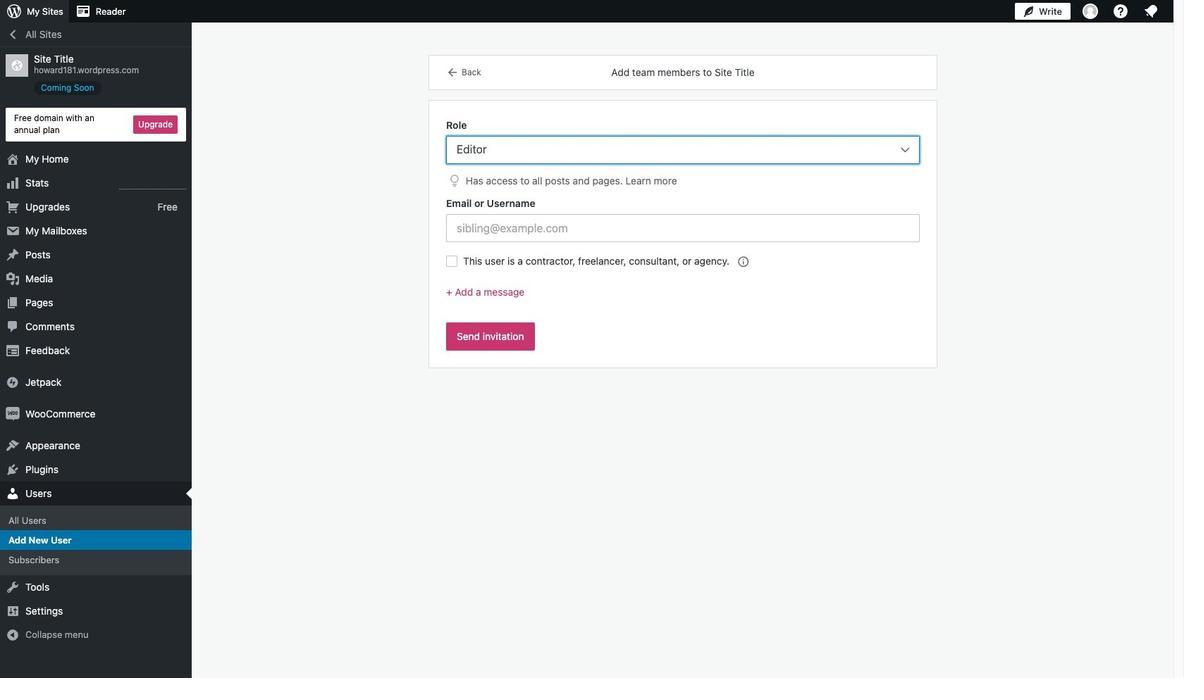 Task type: vqa. For each thing, say whether or not it's contained in the screenshot.
menu in Jetpack Stats main content
no



Task type: describe. For each thing, give the bounding box(es) containing it.
sibling@example.com text field
[[446, 215, 920, 243]]

more information image
[[737, 255, 749, 268]]

3 group from the top
[[446, 285, 920, 312]]

my profile image
[[1083, 4, 1098, 19]]

2 group from the top
[[446, 196, 920, 243]]

help image
[[1112, 3, 1129, 20]]



Task type: locate. For each thing, give the bounding box(es) containing it.
0 vertical spatial group
[[446, 118, 920, 190]]

2 vertical spatial group
[[446, 285, 920, 312]]

1 vertical spatial group
[[446, 196, 920, 243]]

main content
[[429, 56, 937, 368]]

2 img image from the top
[[6, 407, 20, 421]]

1 img image from the top
[[6, 375, 20, 390]]

highest hourly views 0 image
[[119, 180, 186, 189]]

1 group from the top
[[446, 118, 920, 190]]

0 vertical spatial img image
[[6, 375, 20, 390]]

group
[[446, 118, 920, 190], [446, 196, 920, 243], [446, 285, 920, 312]]

1 vertical spatial img image
[[6, 407, 20, 421]]

manage your notifications image
[[1143, 3, 1160, 20]]

img image
[[6, 375, 20, 390], [6, 407, 20, 421]]

None checkbox
[[446, 256, 457, 267]]



